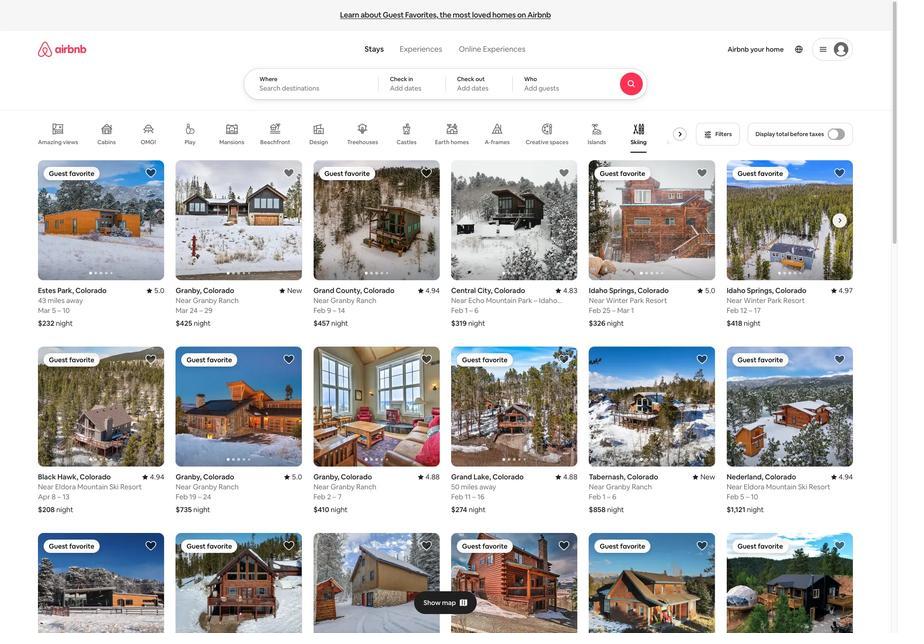 Task type: describe. For each thing, give the bounding box(es) containing it.
4.97
[[839, 286, 853, 295]]

grand lake, colorado 50 miles away feb 11 – 16 $274 night
[[451, 473, 524, 515]]

feb inside the idaho springs, colorado near winter park resort feb 25 – mar 1 $326 night
[[589, 306, 601, 315]]

near inside granby, colorado near granby ranch feb 2 – 7 $410 night
[[314, 483, 329, 492]]

add to wishlist: idaho springs, colorado image
[[697, 168, 708, 179]]

4.94 out of 5 average rating image for nederland, colorado near eldora mountain ski resort feb 5 – 10 $1,121 night
[[831, 473, 853, 482]]

stays
[[365, 44, 384, 54]]

– inside tabernash, colorado near granby ranch feb 1 – 6 $858 night
[[607, 493, 611, 502]]

airbnb inside learn about guest favorites, the most loved homes on airbnb button
[[528, 10, 551, 20]]

new for granby, colorado near granby ranch mar 24 – 29 $425 night
[[287, 286, 302, 295]]

near inside central city, colorado near echo mountain park – idaho springs ski resort
[[451, 296, 467, 305]]

colorado inside granby, colorado near granby ranch feb 19 – 24 $735 night
[[203, 473, 234, 482]]

check in add dates
[[390, 75, 422, 93]]

4.97 out of 5 average rating image
[[831, 286, 853, 295]]

night inside feb 1 – 6 $319 night
[[468, 319, 485, 328]]

tabernash,
[[589, 473, 626, 482]]

homes inside learn about guest favorites, the most loved homes on airbnb button
[[493, 10, 516, 20]]

airbnb your home
[[728, 45, 784, 54]]

13
[[62, 493, 69, 502]]

check for check out add dates
[[457, 75, 475, 83]]

night inside the estes park, colorado 43 miles away mar 5 – 10 $232 night
[[56, 319, 73, 328]]

feb 1 – 6 $319 night
[[451, 306, 485, 328]]

home
[[766, 45, 784, 54]]

night inside grand county, colorado near granby ranch feb 9 – 14 $457 night
[[331, 319, 348, 328]]

colorado inside black hawk, colorado near eldora mountain ski resort apr 8 – 13 $208 night
[[80, 473, 111, 482]]

1 add to wishlist: tabernash, colorado image from the left
[[283, 541, 295, 552]]

lakefront
[[668, 139, 694, 146]]

grand for 50
[[451, 473, 472, 482]]

4.88 out of 5 average rating image
[[418, 473, 440, 482]]

feb inside granby, colorado near granby ranch feb 2 – 7 $410 night
[[314, 493, 326, 502]]

add to wishlist: idaho springs, colorado image
[[834, 168, 846, 179]]

– inside the idaho springs, colorado near winter park resort feb 25 – mar 1 $326 night
[[612, 306, 616, 315]]

total
[[777, 131, 789, 138]]

central city, colorado near echo mountain park – idaho springs ski resort
[[451, 286, 558, 314]]

$326
[[589, 319, 606, 328]]

idaho springs, colorado near winter park resort feb 25 – mar 1 $326 night
[[589, 286, 669, 328]]

ski inside central city, colorado near echo mountain park – idaho springs ski resort
[[477, 305, 487, 314]]

8
[[52, 493, 56, 502]]

ranch for granby, colorado near granby ranch mar 24 – 29 $425 night
[[219, 296, 239, 305]]

colorado inside granby, colorado near granby ranch mar 24 – 29 $425 night
[[203, 286, 234, 295]]

creative
[[526, 139, 549, 146]]

colorado inside the idaho springs, colorado near winter park resort feb 25 – mar 1 $326 night
[[638, 286, 669, 295]]

treehouses
[[347, 139, 378, 146]]

central
[[451, 286, 476, 295]]

amazing views
[[38, 138, 78, 146]]

colorado inside nederland, colorado near eldora mountain ski resort feb 5 – 10 $1,121 night
[[765, 473, 796, 482]]

feb inside the grand lake, colorado 50 miles away feb 11 – 16 $274 night
[[451, 493, 463, 502]]

mar inside granby, colorado near granby ranch mar 24 – 29 $425 night
[[176, 306, 188, 315]]

before
[[791, 131, 809, 138]]

night inside granby, colorado near granby ranch mar 24 – 29 $425 night
[[194, 319, 211, 328]]

new for tabernash, colorado near granby ranch feb 1 – 6 $858 night
[[701, 473, 716, 482]]

on
[[517, 10, 526, 20]]

$208
[[38, 505, 55, 515]]

colorado inside granby, colorado near granby ranch feb 2 – 7 $410 night
[[341, 473, 372, 482]]

winter for 17
[[744, 296, 766, 305]]

learn about guest favorites, the most loved homes on airbnb button
[[336, 7, 555, 24]]

near inside the idaho springs, colorado near winter park resort feb 25 – mar 1 $326 night
[[589, 296, 605, 305]]

granby, colorado near granby ranch mar 24 – 29 $425 night
[[176, 286, 239, 328]]

apr
[[38, 493, 50, 502]]

experiences inside button
[[400, 44, 442, 54]]

display
[[756, 131, 775, 138]]

colorado inside the grand lake, colorado 50 miles away feb 11 – 16 $274 night
[[493, 473, 524, 482]]

black hawk, colorado near eldora mountain ski resort apr 8 – 13 $208 night
[[38, 473, 142, 515]]

– inside nederland, colorado near eldora mountain ski resort feb 5 – 10 $1,121 night
[[746, 493, 750, 502]]

add inside 'who add guests'
[[524, 84, 537, 93]]

6 inside tabernash, colorado near granby ranch feb 1 – 6 $858 night
[[612, 493, 617, 502]]

add to wishlist: grand lake, colorado image
[[559, 354, 570, 365]]

favorites,
[[405, 10, 438, 20]]

spaces
[[550, 139, 569, 146]]

mountain inside nederland, colorado near eldora mountain ski resort feb 5 – 10 $1,121 night
[[766, 483, 797, 492]]

5.0 for estes park, colorado 43 miles away mar 5 – 10 $232 night
[[154, 286, 164, 295]]

granby for tabernash, colorado near granby ranch feb 1 – 6 $858 night
[[606, 483, 630, 492]]

43
[[38, 296, 46, 305]]

black
[[38, 473, 56, 482]]

park for feb 25 – mar 1
[[630, 296, 644, 305]]

castles
[[397, 139, 417, 146]]

10 inside the estes park, colorado 43 miles away mar 5 – 10 $232 night
[[63, 306, 70, 315]]

ski inside black hawk, colorado near eldora mountain ski resort apr 8 – 13 $208 night
[[109, 483, 119, 492]]

none search field containing stays
[[244, 30, 673, 100]]

idaho inside central city, colorado near echo mountain park – idaho springs ski resort
[[539, 296, 558, 305]]

resort inside central city, colorado near echo mountain park – idaho springs ski resort
[[488, 305, 510, 314]]

creative spaces
[[526, 139, 569, 146]]

– inside feb 1 – 6 $319 night
[[470, 306, 473, 315]]

nederland, colorado near eldora mountain ski resort feb 5 – 10 $1,121 night
[[727, 473, 831, 515]]

feb inside feb 1 – 6 $319 night
[[451, 306, 463, 315]]

mar inside the idaho springs, colorado near winter park resort feb 25 – mar 1 $326 night
[[617, 306, 630, 315]]

29
[[204, 306, 213, 315]]

1 inside tabernash, colorado near granby ranch feb 1 – 6 $858 night
[[603, 493, 606, 502]]

$274
[[451, 505, 467, 515]]

colorado inside grand county, colorado near granby ranch feb 9 – 14 $457 night
[[364, 286, 395, 295]]

near inside granby, colorado near granby ranch mar 24 – 29 $425 night
[[176, 296, 191, 305]]

feb inside grand county, colorado near granby ranch feb 9 – 14 $457 night
[[314, 306, 326, 315]]

stays button
[[357, 39, 392, 60]]

4.83 out of 5 average rating image
[[556, 286, 578, 295]]

4.83
[[563, 286, 578, 295]]

loved
[[472, 10, 491, 20]]

– inside central city, colorado near echo mountain park – idaho springs ski resort
[[534, 296, 538, 305]]

airbnb inside airbnb your home link
[[728, 45, 749, 54]]

night inside idaho springs, colorado near winter park resort feb 12 – 17 $418 night
[[744, 319, 761, 328]]

online experiences link
[[451, 39, 534, 60]]

winter for mar
[[606, 296, 629, 305]]

25
[[603, 306, 611, 315]]

profile element
[[541, 30, 853, 68]]

colorado inside idaho springs, colorado near winter park resort feb 12 – 17 $418 night
[[776, 286, 807, 295]]

11
[[465, 493, 471, 502]]

idaho for idaho springs, colorado near winter park resort feb 25 – mar 1 $326 night
[[589, 286, 608, 295]]

add to wishlist: nederland, colorado image
[[834, 354, 846, 365]]

$1,121
[[727, 506, 746, 515]]

city,
[[478, 286, 493, 295]]

5.0 for granby, colorado near granby ranch feb 19 – 24 $735 night
[[292, 473, 302, 482]]

resort inside black hawk, colorado near eldora mountain ski resort apr 8 – 13 $208 night
[[120, 483, 142, 492]]

skiing
[[631, 139, 647, 146]]

your
[[751, 45, 765, 54]]

dates for check in add dates
[[404, 84, 422, 93]]

2
[[327, 493, 331, 502]]

idaho for idaho springs, colorado near winter park resort feb 12 – 17 $418 night
[[727, 286, 746, 295]]

– inside granby, colorado near granby ranch feb 19 – 24 $735 night
[[198, 493, 202, 502]]

colorado inside tabernash, colorado near granby ranch feb 1 – 6 $858 night
[[627, 473, 658, 482]]

grand for near
[[314, 286, 334, 295]]

add to wishlist: black hawk, colorado image
[[145, 354, 157, 365]]

park inside central city, colorado near echo mountain park – idaho springs ski resort
[[518, 296, 533, 305]]

feb inside nederland, colorado near eldora mountain ski resort feb 5 – 10 $1,121 night
[[727, 493, 739, 502]]

omg!
[[141, 139, 156, 146]]

who
[[524, 75, 537, 83]]

the
[[440, 10, 451, 20]]

guests
[[539, 84, 559, 93]]

mar inside the estes park, colorado 43 miles away mar 5 – 10 $232 night
[[38, 306, 50, 315]]

1 vertical spatial add to wishlist: granby, colorado image
[[697, 541, 708, 552]]

19
[[189, 493, 197, 502]]

– inside the estes park, colorado 43 miles away mar 5 – 10 $232 night
[[57, 306, 61, 315]]

granby, for granby, colorado near granby ranch mar 24 – 29 $425 night
[[176, 286, 202, 295]]

in
[[409, 75, 413, 83]]

50
[[451, 483, 460, 492]]

mountain for city,
[[486, 296, 517, 305]]

resort for nederland, colorado near eldora mountain ski resort feb 5 – 10 $1,121 night
[[809, 483, 831, 492]]

check out add dates
[[457, 75, 489, 93]]

4.94 for nederland, colorado near eldora mountain ski resort feb 5 – 10 $1,121 night
[[839, 473, 853, 482]]

ranch inside grand county, colorado near granby ranch feb 9 – 14 $457 night
[[356, 296, 377, 305]]

granby, colorado near granby ranch feb 2 – 7 $410 night
[[314, 473, 377, 515]]

colorado inside central city, colorado near echo mountain park – idaho springs ski resort
[[494, 286, 525, 295]]

grand county, colorado near granby ranch feb 9 – 14 $457 night
[[314, 286, 395, 328]]

experiences button
[[392, 39, 451, 60]]

near inside nederland, colorado near eldora mountain ski resort feb 5 – 10 $1,121 night
[[727, 483, 743, 492]]

earth
[[435, 139, 450, 146]]

night inside granby, colorado near granby ranch feb 2 – 7 $410 night
[[331, 506, 348, 515]]

learn about guest favorites, the most loved homes on airbnb
[[340, 10, 551, 20]]

$232
[[38, 319, 54, 328]]

springs
[[451, 305, 476, 314]]

estes park, colorado 43 miles away mar 5 – 10 $232 night
[[38, 286, 107, 328]]

colorado inside the estes park, colorado 43 miles away mar 5 – 10 $232 night
[[75, 286, 107, 295]]

5.0 out of 5 average rating image for granby, colorado near granby ranch feb 19 – 24 $735 night
[[284, 473, 302, 482]]

– inside idaho springs, colorado near winter park resort feb 12 – 17 $418 night
[[749, 306, 753, 315]]



Task type: vqa. For each thing, say whether or not it's contained in the screenshot.


Task type: locate. For each thing, give the bounding box(es) containing it.
group
[[38, 116, 694, 153], [38, 160, 164, 281], [176, 160, 302, 281], [314, 160, 440, 281], [451, 160, 578, 281], [589, 160, 842, 281], [727, 160, 853, 281], [38, 347, 164, 467], [176, 347, 302, 467], [314, 347, 440, 467], [451, 347, 578, 467], [589, 347, 716, 467], [727, 347, 853, 467], [38, 534, 164, 634], [176, 534, 302, 634], [314, 534, 440, 634], [451, 534, 578, 634], [589, 534, 716, 634], [727, 534, 853, 634]]

winter up the "17"
[[744, 296, 766, 305]]

away down park,
[[66, 296, 83, 305]]

night right $232
[[56, 319, 73, 328]]

granby,
[[176, 286, 202, 295], [176, 473, 202, 482], [314, 473, 340, 482]]

5 up the $1,121 on the bottom
[[741, 493, 745, 502]]

1 vertical spatial 5
[[741, 493, 745, 502]]

night inside granby, colorado near granby ranch feb 19 – 24 $735 night
[[193, 505, 210, 515]]

winter
[[606, 296, 629, 305], [744, 296, 766, 305]]

4.94 out of 5 average rating image for black hawk, colorado near eldora mountain ski resort apr 8 – 13 $208 night
[[142, 473, 164, 482]]

$319
[[451, 319, 467, 328]]

springs, up the 25 on the top
[[610, 286, 636, 295]]

stays tab panel
[[244, 68, 673, 100]]

dates for check out add dates
[[472, 84, 489, 93]]

near inside grand county, colorado near granby ranch feb 9 – 14 $457 night
[[314, 296, 329, 305]]

$418
[[727, 319, 743, 328]]

near inside idaho springs, colorado near winter park resort feb 12 – 17 $418 night
[[727, 296, 743, 305]]

$858
[[589, 505, 606, 515]]

1 horizontal spatial airbnb
[[728, 45, 749, 54]]

1 vertical spatial grand
[[451, 473, 472, 482]]

2 park from the left
[[630, 296, 644, 305]]

1 vertical spatial new
[[701, 473, 716, 482]]

experiences right online
[[483, 44, 526, 54]]

None search field
[[244, 30, 673, 100]]

miles for 11
[[461, 483, 478, 492]]

add to wishlist: central city, colorado image
[[559, 168, 570, 179]]

ski
[[477, 305, 487, 314], [109, 483, 119, 492], [798, 483, 808, 492]]

0 horizontal spatial 6
[[475, 306, 479, 315]]

10 down park,
[[63, 306, 70, 315]]

1 vertical spatial 6
[[612, 493, 617, 502]]

mountain inside central city, colorado near echo mountain park – idaho springs ski resort
[[486, 296, 517, 305]]

$425
[[176, 319, 192, 328]]

2 horizontal spatial park
[[768, 296, 782, 305]]

near down central
[[451, 296, 467, 305]]

5.0 out of 5 average rating image for idaho springs, colorado near winter park resort feb 25 – mar 1 $326 night
[[698, 286, 716, 295]]

0 horizontal spatial 1
[[465, 306, 468, 315]]

resort for idaho springs, colorado near winter park resort feb 12 – 17 $418 night
[[784, 296, 805, 305]]

night right the $1,121 on the bottom
[[747, 506, 764, 515]]

group containing amazing views
[[38, 116, 694, 153]]

near
[[176, 296, 191, 305], [451, 296, 467, 305], [589, 296, 605, 305], [314, 296, 329, 305], [727, 296, 743, 305], [38, 483, 54, 492], [176, 483, 191, 492], [589, 483, 605, 492], [314, 483, 329, 492], [727, 483, 743, 492]]

– inside black hawk, colorado near eldora mountain ski resort apr 8 – 13 $208 night
[[57, 493, 61, 502]]

5.0 out of 5 average rating image
[[147, 286, 164, 295], [698, 286, 716, 295], [284, 473, 302, 482]]

0 horizontal spatial add to wishlist: tabernash, colorado image
[[283, 541, 295, 552]]

away for lake,
[[480, 483, 496, 492]]

homes
[[493, 10, 516, 20], [451, 139, 469, 146]]

a-frames
[[485, 139, 510, 146]]

night inside the idaho springs, colorado near winter park resort feb 25 – mar 1 $326 night
[[607, 319, 624, 328]]

night down the 25 on the top
[[607, 319, 624, 328]]

24 right the 19
[[203, 493, 211, 502]]

16
[[478, 493, 485, 502]]

feb up $319 on the right bottom of the page
[[451, 306, 463, 315]]

granby down tabernash,
[[606, 483, 630, 492]]

4.94 for grand county, colorado near granby ranch feb 9 – 14 $457 night
[[426, 286, 440, 295]]

filters button
[[696, 123, 740, 146]]

1 horizontal spatial 5.0 out of 5 average rating image
[[284, 473, 302, 482]]

miles down estes
[[48, 296, 65, 305]]

online experiences
[[459, 44, 526, 54]]

granby for granby, colorado near granby ranch feb 19 – 24 $735 night
[[193, 483, 217, 492]]

2 add to wishlist: granby, colorado image from the left
[[421, 354, 432, 365]]

1 vertical spatial 24
[[203, 493, 211, 502]]

feb up the $1,121 on the bottom
[[727, 493, 739, 502]]

add to wishlist: grand county, colorado image
[[421, 168, 432, 179]]

1 horizontal spatial 24
[[203, 493, 211, 502]]

feb left the 25 on the top
[[589, 306, 601, 315]]

1 horizontal spatial homes
[[493, 10, 516, 20]]

near inside tabernash, colorado near granby ranch feb 1 – 6 $858 night
[[589, 483, 605, 492]]

homes left on
[[493, 10, 516, 20]]

add
[[390, 84, 403, 93], [457, 84, 470, 93], [524, 84, 537, 93]]

1 check from the left
[[390, 75, 407, 83]]

14
[[338, 306, 345, 315]]

Where search field
[[260, 84, 363, 93]]

5.0 out of 5 average rating image for estes park, colorado 43 miles away mar 5 – 10 $232 night
[[147, 286, 164, 295]]

resort for idaho springs, colorado near winter park resort feb 25 – mar 1 $326 night
[[646, 296, 668, 305]]

night inside the grand lake, colorado 50 miles away feb 11 – 16 $274 night
[[469, 505, 486, 515]]

0 horizontal spatial add to wishlist: granby, colorado image
[[283, 168, 295, 179]]

granby, colorado near granby ranch feb 19 – 24 $735 night
[[176, 473, 239, 515]]

0 horizontal spatial winter
[[606, 296, 629, 305]]

1 4.88 from the left
[[563, 473, 578, 482]]

ranch inside tabernash, colorado near granby ranch feb 1 – 6 $858 night
[[632, 483, 652, 492]]

new place to stay image
[[693, 473, 716, 482]]

add to wishlist: bailey, colorado image
[[834, 541, 846, 552]]

1 horizontal spatial ski
[[477, 305, 487, 314]]

show
[[424, 599, 441, 608]]

add to wishlist: estes park, colorado image
[[145, 168, 157, 179]]

near up $425
[[176, 296, 191, 305]]

0 horizontal spatial 4.94
[[150, 473, 164, 482]]

0 vertical spatial 10
[[63, 306, 70, 315]]

springs,
[[610, 286, 636, 295], [747, 286, 774, 295]]

0 horizontal spatial 24
[[190, 306, 198, 315]]

mountain inside black hawk, colorado near eldora mountain ski resort apr 8 – 13 $208 night
[[77, 483, 108, 492]]

add for check in add dates
[[390, 84, 403, 93]]

add down what can we help you find? tab list
[[390, 84, 403, 93]]

0 horizontal spatial mountain
[[77, 483, 108, 492]]

1 horizontal spatial add
[[457, 84, 470, 93]]

night down the 19
[[193, 505, 210, 515]]

mountain for hawk,
[[77, 483, 108, 492]]

homes right earth
[[451, 139, 469, 146]]

show map
[[424, 599, 456, 608]]

idaho up 12
[[727, 286, 746, 295]]

about
[[361, 10, 381, 20]]

lake,
[[474, 473, 491, 482]]

dates down out
[[472, 84, 489, 93]]

1 horizontal spatial winter
[[744, 296, 766, 305]]

6 down echo
[[475, 306, 479, 315]]

2 winter from the left
[[744, 296, 766, 305]]

2 4.94 out of 5 average rating image from the left
[[831, 473, 853, 482]]

0 vertical spatial 6
[[475, 306, 479, 315]]

1 vertical spatial homes
[[451, 139, 469, 146]]

12
[[741, 306, 748, 315]]

resort inside idaho springs, colorado near winter park resort feb 12 – 17 $418 night
[[784, 296, 805, 305]]

1 horizontal spatial dates
[[472, 84, 489, 93]]

0 horizontal spatial 10
[[63, 306, 70, 315]]

add to wishlist: jefferson, colorado image
[[559, 541, 570, 552]]

1 horizontal spatial add to wishlist: tabernash, colorado image
[[421, 541, 432, 552]]

0 horizontal spatial new
[[287, 286, 302, 295]]

ranch inside granby, colorado near granby ranch feb 2 – 7 $410 night
[[356, 483, 377, 492]]

1 horizontal spatial away
[[480, 483, 496, 492]]

– inside grand county, colorado near granby ranch feb 9 – 14 $457 night
[[333, 306, 336, 315]]

24 inside granby, colorado near granby ranch mar 24 – 29 $425 night
[[190, 306, 198, 315]]

park for feb 12 – 17
[[768, 296, 782, 305]]

near up 12
[[727, 296, 743, 305]]

0 horizontal spatial eldora
[[55, 483, 76, 492]]

night down 14
[[331, 319, 348, 328]]

10 down nederland, in the right of the page
[[751, 493, 758, 502]]

nederland,
[[727, 473, 764, 482]]

4.94 out of 5 average rating image
[[142, 473, 164, 482], [831, 473, 853, 482]]

7
[[338, 493, 342, 502]]

2 4.88 from the left
[[426, 473, 440, 482]]

1 vertical spatial miles
[[461, 483, 478, 492]]

1 horizontal spatial park
[[630, 296, 644, 305]]

0 horizontal spatial homes
[[451, 139, 469, 146]]

park inside the idaho springs, colorado near winter park resort feb 25 – mar 1 $326 night
[[630, 296, 644, 305]]

ranch inside granby, colorado near granby ranch mar 24 – 29 $425 night
[[219, 296, 239, 305]]

estes
[[38, 286, 56, 295]]

granby inside granby, colorado near granby ranch feb 19 – 24 $735 night
[[193, 483, 217, 492]]

feb inside tabernash, colorado near granby ranch feb 1 – 6 $858 night
[[589, 493, 601, 502]]

grand inside grand county, colorado near granby ranch feb 9 – 14 $457 night
[[314, 286, 334, 295]]

springs, for 17
[[747, 286, 774, 295]]

1 horizontal spatial 4.94
[[426, 286, 440, 295]]

4.88
[[563, 473, 578, 482], [426, 473, 440, 482]]

9
[[327, 306, 331, 315]]

play
[[185, 139, 196, 146]]

ranch for granby, colorado near granby ranch feb 2 – 7 $410 night
[[356, 483, 377, 492]]

granby inside granby, colorado near granby ranch mar 24 – 29 $425 night
[[193, 296, 217, 305]]

tabernash, colorado near granby ranch feb 1 – 6 $858 night
[[589, 473, 658, 515]]

feb inside idaho springs, colorado near winter park resort feb 12 – 17 $418 night
[[727, 306, 739, 315]]

1 right the 25 on the top
[[631, 306, 634, 315]]

check inside check out add dates
[[457, 75, 475, 83]]

show map button
[[414, 592, 477, 615]]

0 vertical spatial grand
[[314, 286, 334, 295]]

night down 7
[[331, 506, 348, 515]]

dates inside check in add dates
[[404, 84, 422, 93]]

near up the 19
[[176, 483, 191, 492]]

1 4.94 out of 5 average rating image from the left
[[142, 473, 164, 482]]

1 up $858
[[603, 493, 606, 502]]

5
[[52, 306, 56, 315], [741, 493, 745, 502]]

ranch for granby, colorado near granby ranch feb 19 – 24 $735 night
[[219, 483, 239, 492]]

2 mar from the left
[[176, 306, 188, 315]]

5 up $232
[[52, 306, 56, 315]]

granby
[[193, 296, 217, 305], [331, 296, 355, 305], [193, 483, 217, 492], [606, 483, 630, 492], [331, 483, 355, 492]]

add to wishlist: tabernash, colorado image
[[697, 354, 708, 365]]

2 add to wishlist: tabernash, colorado image from the left
[[421, 541, 432, 552]]

add inside check out add dates
[[457, 84, 470, 93]]

1 vertical spatial away
[[480, 483, 496, 492]]

springs, inside the idaho springs, colorado near winter park resort feb 25 – mar 1 $326 night
[[610, 286, 636, 295]]

winter inside idaho springs, colorado near winter park resort feb 12 – 17 $418 night
[[744, 296, 766, 305]]

– inside granby, colorado near granby ranch feb 2 – 7 $410 night
[[333, 493, 336, 502]]

grand up 9
[[314, 286, 334, 295]]

feb left 2
[[314, 493, 326, 502]]

views
[[63, 138, 78, 146]]

0 horizontal spatial 5
[[52, 306, 56, 315]]

granby, inside granby, colorado near granby ranch feb 19 – 24 $735 night
[[176, 473, 202, 482]]

night down 29
[[194, 319, 211, 328]]

0 horizontal spatial 4.94 out of 5 average rating image
[[142, 473, 164, 482]]

near down tabernash,
[[589, 483, 605, 492]]

2 horizontal spatial mar
[[617, 306, 630, 315]]

miles up the 11
[[461, 483, 478, 492]]

add down online
[[457, 84, 470, 93]]

0 horizontal spatial ski
[[109, 483, 119, 492]]

5 inside the estes park, colorado 43 miles away mar 5 – 10 $232 night
[[52, 306, 56, 315]]

design
[[310, 139, 328, 146]]

1 horizontal spatial 4.94 out of 5 average rating image
[[831, 473, 853, 482]]

winter up the 25 on the top
[[606, 296, 629, 305]]

2 springs, from the left
[[747, 286, 774, 295]]

night right $319 on the right bottom of the page
[[468, 319, 485, 328]]

map
[[442, 599, 456, 608]]

granby, inside granby, colorado near granby ranch mar 24 – 29 $425 night
[[176, 286, 202, 295]]

$410
[[314, 506, 329, 515]]

check for check in add dates
[[390, 75, 407, 83]]

0 horizontal spatial check
[[390, 75, 407, 83]]

6
[[475, 306, 479, 315], [612, 493, 617, 502]]

near down black
[[38, 483, 54, 492]]

1 park from the left
[[518, 296, 533, 305]]

county,
[[336, 286, 362, 295]]

feb up $858
[[589, 493, 601, 502]]

0 horizontal spatial park
[[518, 296, 533, 305]]

miles for 5
[[48, 296, 65, 305]]

0 horizontal spatial airbnb
[[528, 10, 551, 20]]

grand up 50
[[451, 473, 472, 482]]

beachfront
[[260, 139, 290, 146]]

0 vertical spatial away
[[66, 296, 83, 305]]

2 eldora from the left
[[744, 483, 765, 492]]

eldora inside nederland, colorado near eldora mountain ski resort feb 5 – 10 $1,121 night
[[744, 483, 765, 492]]

amazing
[[38, 138, 62, 146]]

0 vertical spatial 5
[[52, 306, 56, 315]]

1 horizontal spatial 10
[[751, 493, 758, 502]]

1 horizontal spatial springs,
[[747, 286, 774, 295]]

airbnb left your
[[728, 45, 749, 54]]

2 add from the left
[[457, 84, 470, 93]]

6 down tabernash,
[[612, 493, 617, 502]]

0 horizontal spatial miles
[[48, 296, 65, 305]]

night down the 16 on the bottom right of the page
[[469, 505, 486, 515]]

mar right the 25 on the top
[[617, 306, 630, 315]]

new place to stay image
[[280, 286, 302, 295]]

feb inside granby, colorado near granby ranch feb 19 – 24 $735 night
[[176, 493, 188, 502]]

1 dates from the left
[[404, 84, 422, 93]]

0 horizontal spatial mar
[[38, 306, 50, 315]]

add to wishlist: estes park, colorado image
[[145, 541, 157, 552]]

2 horizontal spatial 5.0
[[705, 286, 716, 295]]

ranch inside granby, colorado near granby ranch feb 19 – 24 $735 night
[[219, 483, 239, 492]]

idaho up the 25 on the top
[[589, 286, 608, 295]]

near up 2
[[314, 483, 329, 492]]

near up 9
[[314, 296, 329, 305]]

1 horizontal spatial add to wishlist: granby, colorado image
[[697, 541, 708, 552]]

echo
[[469, 296, 485, 305]]

mar
[[38, 306, 50, 315], [176, 306, 188, 315], [617, 306, 630, 315]]

airbnb right on
[[528, 10, 551, 20]]

dates down in
[[404, 84, 422, 93]]

1 horizontal spatial grand
[[451, 473, 472, 482]]

granby for granby, colorado near granby ranch mar 24 – 29 $425 night
[[193, 296, 217, 305]]

2 check from the left
[[457, 75, 475, 83]]

$457
[[314, 319, 330, 328]]

feb left 9
[[314, 306, 326, 315]]

2 dates from the left
[[472, 84, 489, 93]]

experiences
[[400, 44, 442, 54], [483, 44, 526, 54]]

granby up 14
[[331, 296, 355, 305]]

eldora
[[55, 483, 76, 492], [744, 483, 765, 492]]

1 horizontal spatial new
[[701, 473, 716, 482]]

1 springs, from the left
[[610, 286, 636, 295]]

0 horizontal spatial 5.0
[[154, 286, 164, 295]]

1 vertical spatial airbnb
[[728, 45, 749, 54]]

check inside check in add dates
[[390, 75, 407, 83]]

0 vertical spatial homes
[[493, 10, 516, 20]]

add to wishlist: granby, colorado image
[[283, 168, 295, 179], [697, 541, 708, 552]]

granby, up the 19
[[176, 473, 202, 482]]

night down 13
[[56, 505, 73, 515]]

add for check out add dates
[[457, 84, 470, 93]]

granby up the 19
[[193, 483, 217, 492]]

1 horizontal spatial add to wishlist: granby, colorado image
[[421, 354, 432, 365]]

experiences up in
[[400, 44, 442, 54]]

feb left the 19
[[176, 493, 188, 502]]

away down lake,
[[480, 483, 496, 492]]

airbnb
[[528, 10, 551, 20], [728, 45, 749, 54]]

away inside the grand lake, colorado 50 miles away feb 11 – 16 $274 night
[[480, 483, 496, 492]]

check left in
[[390, 75, 407, 83]]

near inside granby, colorado near granby ranch feb 19 – 24 $735 night
[[176, 483, 191, 492]]

0 horizontal spatial grand
[[314, 286, 334, 295]]

2 experiences from the left
[[483, 44, 526, 54]]

dates inside check out add dates
[[472, 84, 489, 93]]

1 horizontal spatial idaho
[[589, 286, 608, 295]]

5.0 for idaho springs, colorado near winter park resort feb 25 – mar 1 $326 night
[[705, 286, 716, 295]]

who add guests
[[524, 75, 559, 93]]

ranch for tabernash, colorado near granby ranch feb 1 – 6 $858 night
[[632, 483, 652, 492]]

1 horizontal spatial check
[[457, 75, 475, 83]]

ranch
[[219, 296, 239, 305], [356, 296, 377, 305], [219, 483, 239, 492], [632, 483, 652, 492], [356, 483, 377, 492]]

1 horizontal spatial 5.0
[[292, 473, 302, 482]]

10 inside nederland, colorado near eldora mountain ski resort feb 5 – 10 $1,121 night
[[751, 493, 758, 502]]

airbnb your home link
[[722, 39, 790, 59]]

away for park,
[[66, 296, 83, 305]]

0 horizontal spatial add to wishlist: granby, colorado image
[[283, 354, 295, 365]]

most
[[453, 10, 471, 20]]

idaho down "4.83 out of 5 average rating" image
[[539, 296, 558, 305]]

eldora up 13
[[55, 483, 76, 492]]

add to wishlist: granby, colorado image for 4.88
[[421, 354, 432, 365]]

online
[[459, 44, 482, 54]]

learn
[[340, 10, 359, 20]]

park,
[[57, 286, 74, 295]]

1 horizontal spatial 1
[[603, 493, 606, 502]]

islands
[[588, 139, 606, 146]]

4.88 for granby, colorado near granby ranch feb 2 – 7 $410 night
[[426, 473, 440, 482]]

4.88 for grand lake, colorado 50 miles away feb 11 – 16 $274 night
[[563, 473, 578, 482]]

0 horizontal spatial 5.0 out of 5 average rating image
[[147, 286, 164, 295]]

springs, up the "17"
[[747, 286, 774, 295]]

1 horizontal spatial miles
[[461, 483, 478, 492]]

1 horizontal spatial experiences
[[483, 44, 526, 54]]

night right $858
[[607, 505, 624, 515]]

granby up 29
[[193, 296, 217, 305]]

6 inside feb 1 – 6 $319 night
[[475, 306, 479, 315]]

night inside black hawk, colorado near eldora mountain ski resort apr 8 – 13 $208 night
[[56, 505, 73, 515]]

2 horizontal spatial idaho
[[727, 286, 746, 295]]

night inside nederland, colorado near eldora mountain ski resort feb 5 – 10 $1,121 night
[[747, 506, 764, 515]]

2 horizontal spatial mountain
[[766, 483, 797, 492]]

3 park from the left
[[768, 296, 782, 305]]

24 inside granby, colorado near granby ranch feb 19 – 24 $735 night
[[203, 493, 211, 502]]

winter inside the idaho springs, colorado near winter park resort feb 25 – mar 1 $326 night
[[606, 296, 629, 305]]

frames
[[491, 139, 510, 146]]

1 inside the idaho springs, colorado near winter park resort feb 25 – mar 1 $326 night
[[631, 306, 634, 315]]

2 horizontal spatial 1
[[631, 306, 634, 315]]

4.88 out of 5 average rating image
[[556, 473, 578, 482]]

1 eldora from the left
[[55, 483, 76, 492]]

17
[[754, 306, 761, 315]]

0 vertical spatial 24
[[190, 306, 198, 315]]

granby, up 2
[[314, 473, 340, 482]]

0 vertical spatial miles
[[48, 296, 65, 305]]

night inside tabernash, colorado near granby ranch feb 1 – 6 $858 night
[[607, 505, 624, 515]]

1 inside feb 1 – 6 $319 night
[[465, 306, 468, 315]]

feb left 12
[[727, 306, 739, 315]]

4.94 for black hawk, colorado near eldora mountain ski resort apr 8 – 13 $208 night
[[150, 473, 164, 482]]

springs, for mar
[[610, 286, 636, 295]]

1 horizontal spatial mar
[[176, 306, 188, 315]]

check left out
[[457, 75, 475, 83]]

new
[[287, 286, 302, 295], [701, 473, 716, 482]]

0 horizontal spatial idaho
[[539, 296, 558, 305]]

1 add to wishlist: granby, colorado image from the left
[[283, 354, 295, 365]]

display total before taxes
[[756, 131, 824, 138]]

0 horizontal spatial 4.88
[[426, 473, 440, 482]]

near inside black hawk, colorado near eldora mountain ski resort apr 8 – 13 $208 night
[[38, 483, 54, 492]]

1 horizontal spatial eldora
[[744, 483, 765, 492]]

1 horizontal spatial mountain
[[486, 296, 517, 305]]

1 mar from the left
[[38, 306, 50, 315]]

0 horizontal spatial springs,
[[610, 286, 636, 295]]

0 horizontal spatial experiences
[[400, 44, 442, 54]]

1 up $319 on the right bottom of the page
[[465, 306, 468, 315]]

2 horizontal spatial add
[[524, 84, 537, 93]]

eldora inside black hawk, colorado near eldora mountain ski resort apr 8 – 13 $208 night
[[55, 483, 76, 492]]

1 vertical spatial 10
[[751, 493, 758, 502]]

$735
[[176, 505, 192, 515]]

granby, for granby, colorado near granby ranch feb 19 – 24 $735 night
[[176, 473, 202, 482]]

0 horizontal spatial dates
[[404, 84, 422, 93]]

mar up $425
[[176, 306, 188, 315]]

mar down 43
[[38, 306, 50, 315]]

24 left 29
[[190, 306, 198, 315]]

1 horizontal spatial 5
[[741, 493, 745, 502]]

0 vertical spatial add to wishlist: granby, colorado image
[[283, 168, 295, 179]]

1 experiences from the left
[[400, 44, 442, 54]]

resort inside nederland, colorado near eldora mountain ski resort feb 5 – 10 $1,121 night
[[809, 483, 831, 492]]

10
[[63, 306, 70, 315], [751, 493, 758, 502]]

2 horizontal spatial 5.0 out of 5 average rating image
[[698, 286, 716, 295]]

granby inside grand county, colorado near granby ranch feb 9 – 14 $457 night
[[331, 296, 355, 305]]

3 add from the left
[[524, 84, 537, 93]]

grand inside the grand lake, colorado 50 miles away feb 11 – 16 $274 night
[[451, 473, 472, 482]]

5 inside nederland, colorado near eldora mountain ski resort feb 5 – 10 $1,121 night
[[741, 493, 745, 502]]

night down the "17"
[[744, 319, 761, 328]]

mansions
[[219, 139, 244, 146]]

2 horizontal spatial ski
[[798, 483, 808, 492]]

where
[[260, 75, 278, 83]]

2 horizontal spatial 4.94
[[839, 473, 853, 482]]

idaho
[[589, 286, 608, 295], [727, 286, 746, 295], [539, 296, 558, 305]]

near down nederland, in the right of the page
[[727, 483, 743, 492]]

homes inside group
[[451, 139, 469, 146]]

near up the 25 on the top
[[589, 296, 605, 305]]

granby, for granby, colorado near granby ranch feb 2 – 7 $410 night
[[314, 473, 340, 482]]

0 horizontal spatial away
[[66, 296, 83, 305]]

hawk,
[[57, 473, 78, 482]]

resort
[[646, 296, 668, 305], [784, 296, 805, 305], [488, 305, 510, 314], [120, 483, 142, 492], [809, 483, 831, 492]]

0 vertical spatial airbnb
[[528, 10, 551, 20]]

1 horizontal spatial 6
[[612, 493, 617, 502]]

feb down 50
[[451, 493, 463, 502]]

springs, inside idaho springs, colorado near winter park resort feb 12 – 17 $418 night
[[747, 286, 774, 295]]

4.94 out of 5 average rating image
[[418, 286, 440, 295]]

– inside the grand lake, colorado 50 miles away feb 11 – 16 $274 night
[[473, 493, 476, 502]]

what can we help you find? tab list
[[357, 39, 451, 60]]

granby up 7
[[331, 483, 355, 492]]

taxes
[[810, 131, 824, 138]]

add to wishlist: granby, colorado image for 5.0
[[283, 354, 295, 365]]

1 add from the left
[[390, 84, 403, 93]]

granby for granby, colorado near granby ranch feb 2 – 7 $410 night
[[331, 483, 355, 492]]

granby, up $425
[[176, 286, 202, 295]]

0 horizontal spatial add
[[390, 84, 403, 93]]

add down who
[[524, 84, 537, 93]]

add to wishlist: granby, colorado image
[[283, 354, 295, 365], [421, 354, 432, 365]]

idaho inside the idaho springs, colorado near winter park resort feb 25 – mar 1 $326 night
[[589, 286, 608, 295]]

0 vertical spatial new
[[287, 286, 302, 295]]

1 horizontal spatial 4.88
[[563, 473, 578, 482]]

– inside granby, colorado near granby ranch mar 24 – 29 $425 night
[[199, 306, 203, 315]]

eldora down nederland, in the right of the page
[[744, 483, 765, 492]]

out
[[476, 75, 485, 83]]

add to wishlist: tabernash, colorado image
[[283, 541, 295, 552], [421, 541, 432, 552]]

3 mar from the left
[[617, 306, 630, 315]]

1
[[465, 306, 468, 315], [631, 306, 634, 315], [603, 493, 606, 502]]

1 winter from the left
[[606, 296, 629, 305]]

ski inside nederland, colorado near eldora mountain ski resort feb 5 – 10 $1,121 night
[[798, 483, 808, 492]]



